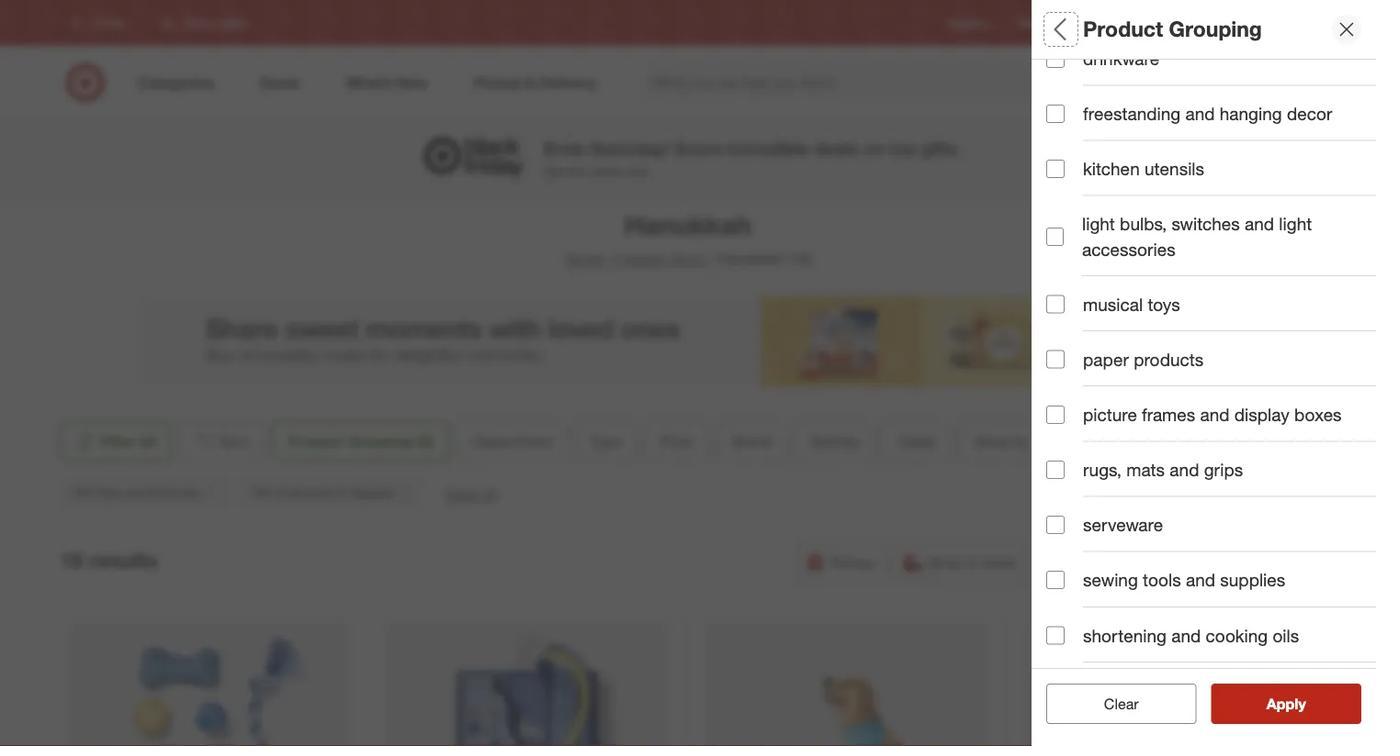Task type: describe. For each thing, give the bounding box(es) containing it.
in
[[967, 554, 978, 572]]

toys
[[1148, 294, 1180, 315]]

grips
[[1204, 460, 1243, 481]]

serveware checkbox
[[1046, 516, 1065, 535]]

shipping
[[1246, 554, 1305, 572]]

the
[[568, 163, 587, 179]]

1 vertical spatial brand button
[[717, 422, 787, 462]]

shop in store
[[928, 554, 1015, 572]]

and inside product grouping pet toys and exercise; pet costumes & apparel
[[1098, 482, 1120, 498]]

all inside dialog
[[1134, 696, 1148, 713]]

clear inside all filters dialog
[[1095, 696, 1130, 713]]

sold inside all filters dialog
[[1046, 336, 1083, 357]]

apply
[[1267, 696, 1306, 713]]

and up of
[[1172, 625, 1201, 647]]

target link
[[564, 250, 605, 268]]

freestanding and hanging decor
[[1083, 103, 1333, 124]]

tools
[[1143, 570, 1181, 591]]

on
[[864, 138, 884, 159]]

(16)
[[788, 250, 812, 268]]

1 horizontal spatial deals button
[[1046, 381, 1376, 446]]

all filters dialog
[[1032, 0, 1376, 747]]

and inside light bulbs, switches and light accessories
[[1245, 214, 1274, 235]]

switches
[[1172, 214, 1240, 235]]

same
[[1069, 554, 1107, 572]]

deals inside all filters dialog
[[1046, 400, 1093, 421]]

& inside product grouping pet toys and exercise; pet costumes & apparel
[[1265, 482, 1273, 498]]

score
[[674, 138, 723, 159]]

ad
[[1057, 16, 1071, 30]]

filter
[[100, 433, 136, 451]]

all filters
[[1046, 16, 1135, 42]]

shop by inside all filters dialog
[[1046, 529, 1114, 550]]

and right tools at right bottom
[[1186, 570, 1216, 591]]

0 vertical spatial deals
[[814, 138, 859, 159]]

0 vertical spatial clear all
[[445, 486, 498, 503]]

products
[[1134, 349, 1204, 370]]

1 vertical spatial type
[[590, 433, 622, 451]]

serveware
[[1083, 515, 1163, 536]]

pet down filter (2) button
[[74, 485, 93, 501]]

Include out of stock checkbox
[[1046, 657, 1065, 675]]

paper products
[[1083, 349, 1204, 370]]

picture
[[1083, 404, 1137, 426]]

weekly ad
[[1018, 16, 1071, 30]]

decor
[[1287, 103, 1333, 124]]

drinkware checkbox
[[1046, 49, 1065, 68]]

shop by button inside all filters dialog
[[1046, 510, 1376, 574]]

pet toys and exercise button
[[60, 473, 232, 514]]

stock
[[1195, 655, 1238, 676]]

search button
[[1086, 62, 1130, 107]]

price inside all filters dialog
[[1046, 207, 1090, 228]]

sponsored
[[1185, 389, 1239, 402]]

0 horizontal spatial type button
[[575, 422, 637, 462]]

department inside all filters dialog
[[1046, 79, 1146, 100]]

light bulbs, switches and light accessories checkbox
[[1046, 228, 1064, 246]]

2 (2) from the left
[[416, 433, 433, 451]]

clear inside clear button
[[1104, 696, 1139, 713]]

sewing
[[1083, 570, 1138, 591]]

fpo/apo
[[1046, 593, 1126, 614]]

0 horizontal spatial price
[[660, 433, 694, 451]]

musical toys checkbox
[[1046, 295, 1065, 314]]

exercise;
[[1124, 482, 1176, 498]]

product grouping
[[1083, 16, 1262, 42]]

redcard
[[1100, 16, 1144, 30]]

kitchen utensils
[[1083, 158, 1205, 180]]

drinkware
[[1083, 48, 1160, 69]]

accessories
[[1082, 239, 1176, 260]]

saturday!
[[590, 138, 669, 159]]

kitchen utensils checkbox
[[1046, 160, 1065, 178]]

see results button
[[1211, 684, 1362, 725]]

freestanding
[[1083, 103, 1181, 124]]

1 horizontal spatial target
[[1173, 16, 1203, 30]]

registry
[[948, 16, 989, 30]]

pet toys and exercise
[[74, 485, 200, 501]]

toys inside product grouping pet toys and exercise; pet costumes & apparel
[[1069, 482, 1095, 498]]

product for product grouping pet toys and exercise; pet costumes & apparel
[[1046, 458, 1113, 479]]

holiday shop link
[[617, 250, 705, 268]]

musical toys
[[1083, 294, 1180, 315]]

same day delivery button
[[1035, 543, 1205, 583]]

sewing tools and supplies checkbox
[[1046, 572, 1065, 590]]

rugs, mats and grips checkbox
[[1046, 461, 1065, 480]]

ends saturday! score incredible deals on top gifts get the deals now.
[[544, 138, 958, 179]]

filter (2) button
[[60, 422, 171, 462]]

shortening
[[1083, 625, 1167, 647]]

pickup
[[830, 554, 874, 572]]

same day delivery
[[1069, 554, 1193, 572]]

2 light from the left
[[1279, 214, 1312, 235]]

out
[[1145, 655, 1170, 676]]

and left hanging
[[1186, 103, 1215, 124]]

1 / from the left
[[608, 250, 613, 268]]

include
[[1083, 655, 1140, 676]]

sort
[[220, 433, 248, 451]]

day
[[1111, 554, 1136, 572]]

0 vertical spatial sold by button
[[1046, 317, 1376, 381]]

0 horizontal spatial deals
[[590, 163, 621, 179]]

oils
[[1273, 625, 1299, 647]]

results for see results
[[1278, 696, 1326, 713]]

mats
[[1127, 460, 1165, 481]]

apparel inside button
[[350, 485, 394, 501]]

display
[[1235, 404, 1290, 426]]

product grouping (2)
[[288, 433, 433, 451]]

0 horizontal spatial shop by
[[974, 433, 1029, 451]]

shop inside all filters dialog
[[1046, 529, 1090, 550]]

shortening and cooking oils
[[1083, 625, 1299, 647]]

paper
[[1083, 349, 1129, 370]]

brand button inside all filters dialog
[[1046, 253, 1376, 317]]

paper products checkbox
[[1046, 351, 1065, 369]]

gifts
[[922, 138, 958, 159]]

sewing tools and supplies
[[1083, 570, 1286, 591]]

1 vertical spatial brand
[[732, 433, 772, 451]]

and inside button
[[125, 485, 147, 501]]

ends
[[544, 138, 586, 159]]

grouping for product grouping
[[1169, 16, 1262, 42]]



Task type: vqa. For each thing, say whether or not it's contained in the screenshot.
the All filters dialog
yes



Task type: locate. For each thing, give the bounding box(es) containing it.
and right mats
[[1170, 460, 1199, 481]]

results inside 'button'
[[1278, 696, 1326, 713]]

clear all
[[445, 486, 498, 503], [1095, 696, 1148, 713]]

brand button
[[1046, 253, 1376, 317], [717, 422, 787, 462]]

all
[[1046, 16, 1072, 42]]

clear button
[[1046, 684, 1197, 725]]

costumes
[[1202, 482, 1261, 498], [275, 485, 334, 501]]

hanukkah up holiday shop link
[[624, 209, 752, 241]]

target
[[1173, 16, 1203, 30], [564, 250, 605, 268]]

and left exercise
[[125, 485, 147, 501]]

product inside product grouping pet toys and exercise; pet costumes & apparel
[[1046, 458, 1113, 479]]

1 horizontal spatial deals
[[814, 138, 859, 159]]

toys down rugs,
[[1069, 482, 1095, 498]]

exercise
[[151, 485, 200, 501]]

0 vertical spatial price
[[1046, 207, 1090, 228]]

1 vertical spatial hanukkah
[[717, 250, 783, 268]]

0 vertical spatial type button
[[1046, 124, 1376, 188]]

0 horizontal spatial /
[[608, 250, 613, 268]]

0 horizontal spatial results
[[89, 548, 157, 574]]

1 vertical spatial deals
[[590, 163, 621, 179]]

0 vertical spatial product
[[1083, 16, 1163, 42]]

results for 16 results
[[89, 548, 157, 574]]

0 horizontal spatial all
[[483, 486, 498, 503]]

light up accessories
[[1082, 214, 1115, 235]]

apply button
[[1211, 684, 1362, 725]]

results right "see"
[[1278, 696, 1326, 713]]

& down product grouping (2)
[[338, 485, 346, 501]]

redcard link
[[1100, 15, 1144, 31]]

0 horizontal spatial sold
[[810, 433, 840, 451]]

1 vertical spatial price button
[[645, 422, 709, 462]]

sold by inside all filters dialog
[[1046, 336, 1108, 357]]

deals button
[[1046, 381, 1376, 446], [883, 422, 951, 462]]

1 vertical spatial department
[[473, 433, 552, 451]]

and
[[1186, 103, 1215, 124], [1245, 214, 1274, 235], [1200, 404, 1230, 426], [1170, 460, 1199, 481], [1098, 482, 1120, 498], [125, 485, 147, 501], [1186, 570, 1216, 591], [1172, 625, 1201, 647]]

1 horizontal spatial sold
[[1046, 336, 1083, 357]]

1 horizontal spatial toys
[[1069, 482, 1095, 498]]

(2) inside button
[[140, 433, 157, 451]]

kitchen
[[1083, 158, 1140, 180]]

advertisement region
[[137, 296, 1239, 388]]

hanukkah matching family cat and dog bandana - wondershop™ - blue - one size fits most image
[[706, 623, 989, 747], [706, 623, 989, 747]]

0 vertical spatial type
[[1046, 143, 1085, 164]]

1 horizontal spatial deals
[[1046, 400, 1093, 421]]

clear
[[445, 486, 479, 503], [1095, 696, 1130, 713], [1104, 696, 1139, 713]]

picture frames and display boxes checkbox
[[1046, 406, 1065, 424]]

pet down rugs, mats and grips
[[1180, 482, 1199, 498]]

cooking
[[1206, 625, 1268, 647]]

0 horizontal spatial (2)
[[140, 433, 157, 451]]

and down rugs,
[[1098, 482, 1120, 498]]

1 vertical spatial results
[[1278, 696, 1326, 713]]

pet down rugs, mats and grips option
[[1046, 482, 1066, 498]]

costumes down grips
[[1202, 482, 1261, 498]]

grouping up exercise;
[[1117, 458, 1194, 479]]

1 light from the left
[[1082, 214, 1115, 235]]

by
[[1088, 336, 1108, 357], [844, 433, 860, 451], [1013, 433, 1029, 451], [1094, 529, 1114, 550]]

clear all button
[[445, 484, 498, 505], [1046, 684, 1197, 725]]

/ right holiday shop link
[[709, 250, 714, 268]]

filter (2)
[[100, 433, 157, 451]]

0 vertical spatial clear all button
[[445, 484, 498, 505]]

0 vertical spatial shop by
[[974, 433, 1029, 451]]

apparel inside product grouping pet toys and exercise; pet costumes & apparel
[[1276, 482, 1321, 498]]

& up shipping
[[1265, 482, 1273, 498]]

0 vertical spatial sold by
[[1046, 336, 1108, 357]]

registry link
[[948, 15, 989, 31]]

0 horizontal spatial deals
[[899, 433, 936, 451]]

fpo/apo button
[[1046, 574, 1376, 639]]

apparel up shipping
[[1276, 482, 1321, 498]]

0 horizontal spatial deals button
[[883, 422, 951, 462]]

1 vertical spatial target
[[564, 250, 605, 268]]

0 horizontal spatial brand button
[[717, 422, 787, 462]]

1 vertical spatial product
[[288, 433, 343, 451]]

0 horizontal spatial toys
[[96, 485, 122, 501]]

shop inside button
[[928, 554, 963, 572]]

1 horizontal spatial price button
[[1046, 188, 1376, 253]]

1 horizontal spatial price
[[1046, 207, 1090, 228]]

of
[[1175, 655, 1190, 676]]

0 vertical spatial results
[[89, 548, 157, 574]]

1 horizontal spatial sold by
[[1046, 336, 1108, 357]]

picture frames and display boxes
[[1083, 404, 1342, 426]]

1 horizontal spatial apparel
[[1276, 482, 1321, 498]]

product up drinkware
[[1083, 16, 1163, 42]]

product inside dialog
[[1083, 16, 1163, 42]]

1 vertical spatial clear all
[[1095, 696, 1148, 713]]

0 horizontal spatial sold by
[[810, 433, 860, 451]]

hanukkah 8 days of dog toys - boots & barkley™ image
[[67, 623, 350, 747], [67, 623, 350, 747]]

grouping inside dialog
[[1169, 16, 1262, 42]]

1 vertical spatial sold by
[[810, 433, 860, 451]]

hanukkah left (16)
[[717, 250, 783, 268]]

costumes inside the pet costumes & apparel button
[[275, 485, 334, 501]]

0 horizontal spatial department button
[[457, 422, 567, 462]]

1 vertical spatial shop by
[[1046, 529, 1114, 550]]

0 horizontal spatial costumes
[[275, 485, 334, 501]]

product for product grouping
[[1083, 16, 1163, 42]]

0 vertical spatial all
[[483, 486, 498, 503]]

1 vertical spatial clear all button
[[1046, 684, 1197, 725]]

hanukkah
[[624, 209, 752, 241], [717, 250, 783, 268]]

0 horizontal spatial light
[[1082, 214, 1115, 235]]

0 vertical spatial hanukkah
[[624, 209, 752, 241]]

product down picture frames and display boxes checkbox
[[1046, 458, 1113, 479]]

costumes down product grouping (2)
[[275, 485, 334, 501]]

deals left 'on'
[[814, 138, 859, 159]]

/ right target link at the left top
[[608, 250, 613, 268]]

1 horizontal spatial &
[[1265, 482, 1273, 498]]

1 vertical spatial sold by button
[[795, 422, 876, 462]]

department button
[[1046, 60, 1376, 124], [457, 422, 567, 462]]

grouping inside product grouping pet toys and exercise; pet costumes & apparel
[[1117, 458, 1194, 479]]

1 vertical spatial shop by button
[[1046, 510, 1376, 574]]

musical
[[1083, 294, 1143, 315]]

freestanding and hanging decor checkbox
[[1046, 105, 1065, 123]]

results right 16 at the left bottom of page
[[89, 548, 157, 574]]

supplies
[[1220, 570, 1286, 591]]

1 (2) from the left
[[140, 433, 157, 451]]

shop inside "hanukkah target / holiday shop / hanukkah (16)"
[[670, 250, 705, 268]]

pet costumes & apparel
[[253, 485, 394, 501]]

hanging
[[1220, 103, 1282, 124]]

and right switches
[[1245, 214, 1274, 235]]

weekly
[[1018, 16, 1054, 30]]

shipping button
[[1212, 543, 1317, 583]]

sort button
[[179, 422, 264, 462]]

and down sponsored
[[1200, 404, 1230, 426]]

rugs, mats and grips
[[1083, 460, 1243, 481]]

1 horizontal spatial light
[[1279, 214, 1312, 235]]

product for product grouping (2)
[[288, 433, 343, 451]]

target circle link
[[1173, 15, 1235, 31]]

grouping for product grouping pet toys and exercise; pet costumes & apparel
[[1117, 458, 1194, 479]]

2 vertical spatial grouping
[[1117, 458, 1194, 479]]

product grouping pet toys and exercise; pet costumes & apparel
[[1046, 458, 1321, 498]]

1 horizontal spatial brand button
[[1046, 253, 1376, 317]]

see results
[[1248, 696, 1326, 713]]

0 horizontal spatial type
[[590, 433, 622, 451]]

include out of stock
[[1083, 655, 1238, 676]]

0 vertical spatial target
[[1173, 16, 1203, 30]]

pet costumes & apparel button
[[239, 473, 426, 514]]

incredible
[[728, 138, 809, 159]]

16
[[60, 548, 83, 574]]

0 vertical spatial brand
[[1046, 272, 1097, 293]]

shop
[[670, 250, 705, 268], [974, 433, 1009, 451], [1046, 529, 1090, 550], [928, 554, 963, 572]]

1 vertical spatial type button
[[575, 422, 637, 462]]

1 horizontal spatial (2)
[[416, 433, 433, 451]]

1 horizontal spatial shop by
[[1046, 529, 1114, 550]]

filters
[[1078, 16, 1135, 42]]

0 vertical spatial deals
[[1046, 400, 1093, 421]]

type inside all filters dialog
[[1046, 143, 1085, 164]]

target inside "hanukkah target / holiday shop / hanukkah (16)"
[[564, 250, 605, 268]]

2 vertical spatial product
[[1046, 458, 1113, 479]]

1 horizontal spatial sold by button
[[1046, 317, 1376, 381]]

clear all button inside all filters dialog
[[1046, 684, 1197, 725]]

1 horizontal spatial brand
[[1046, 272, 1097, 293]]

boxes
[[1295, 404, 1342, 426]]

0 vertical spatial price button
[[1046, 188, 1376, 253]]

pet
[[1046, 482, 1066, 498], [1180, 482, 1199, 498], [74, 485, 93, 501], [253, 485, 272, 501]]

1 horizontal spatial clear all
[[1095, 696, 1148, 713]]

get
[[544, 163, 565, 179]]

type
[[1046, 143, 1085, 164], [590, 433, 622, 451]]

0 vertical spatial shop by button
[[959, 422, 1045, 462]]

What can we help you find? suggestions appear below search field
[[641, 62, 1099, 103]]

frames
[[1142, 404, 1196, 426]]

0 vertical spatial sold
[[1046, 336, 1083, 357]]

0 horizontal spatial brand
[[732, 433, 772, 451]]

light
[[1082, 214, 1115, 235], [1279, 214, 1312, 235]]

grouping for product grouping (2)
[[348, 433, 412, 451]]

15.75" hanukkah plush and rope bone dog toy - boots & barkley™ image
[[1026, 623, 1310, 747], [1026, 623, 1310, 747]]

0 horizontal spatial &
[[338, 485, 346, 501]]

sold
[[1046, 336, 1083, 357], [810, 433, 840, 451]]

bulbs,
[[1120, 214, 1167, 235]]

department
[[1046, 79, 1146, 100], [473, 433, 552, 451]]

0 vertical spatial department button
[[1046, 60, 1376, 124]]

0 horizontal spatial clear all button
[[445, 484, 498, 505]]

toys inside button
[[96, 485, 122, 501]]

product up the pet costumes & apparel
[[288, 433, 343, 451]]

weekly ad link
[[1018, 15, 1071, 31]]

search
[[1086, 75, 1130, 93]]

rugs,
[[1083, 460, 1122, 481]]

2 / from the left
[[709, 250, 714, 268]]

1 horizontal spatial type
[[1046, 143, 1085, 164]]

1 horizontal spatial costumes
[[1202, 482, 1261, 498]]

grouping
[[1169, 16, 1262, 42], [348, 433, 412, 451], [1117, 458, 1194, 479]]

hanukkah 8 days of cat toys - 8ct - boots & barkley™ image
[[386, 623, 669, 747], [386, 623, 669, 747]]

&
[[1265, 482, 1273, 498], [338, 485, 346, 501]]

grouping up the pet costumes & apparel button
[[348, 433, 412, 451]]

hanukkah target / holiday shop / hanukkah (16)
[[564, 209, 812, 268]]

0 vertical spatial brand button
[[1046, 253, 1376, 317]]

1 vertical spatial price
[[660, 433, 694, 451]]

grouping up freestanding and hanging decor
[[1169, 16, 1262, 42]]

1 horizontal spatial /
[[709, 250, 714, 268]]

target left circle
[[1173, 16, 1203, 30]]

1 horizontal spatial clear all button
[[1046, 684, 1197, 725]]

product grouping dialog
[[1032, 0, 1376, 747]]

target left holiday
[[564, 250, 605, 268]]

shortening and cooking oils checkbox
[[1046, 627, 1065, 645]]

see
[[1248, 696, 1274, 713]]

& inside button
[[338, 485, 346, 501]]

costumes inside product grouping pet toys and exercise; pet costumes & apparel
[[1202, 482, 1261, 498]]

apparel down product grouping (2)
[[350, 485, 394, 501]]

1 vertical spatial sold
[[810, 433, 840, 451]]

deals
[[1046, 400, 1093, 421], [899, 433, 936, 451]]

1 vertical spatial all
[[1134, 696, 1148, 713]]

target circle
[[1173, 16, 1235, 30]]

now.
[[625, 163, 650, 179]]

/
[[608, 250, 613, 268], [709, 250, 714, 268]]

1 vertical spatial grouping
[[348, 433, 412, 451]]

deals
[[814, 138, 859, 159], [590, 163, 621, 179]]

toys down filter (2) button
[[96, 485, 122, 501]]

1 horizontal spatial shop by button
[[1046, 510, 1376, 574]]

0 horizontal spatial target
[[564, 250, 605, 268]]

utensils
[[1145, 158, 1205, 180]]

16 results
[[60, 548, 157, 574]]

delivery
[[1140, 554, 1193, 572]]

circle
[[1207, 16, 1235, 30]]

apparel
[[1276, 482, 1321, 498], [350, 485, 394, 501]]

0 horizontal spatial shop by button
[[959, 422, 1045, 462]]

1 horizontal spatial department button
[[1046, 60, 1376, 124]]

brand inside all filters dialog
[[1046, 272, 1097, 293]]

price button
[[1046, 188, 1376, 253], [645, 422, 709, 462]]

pet down sort button
[[253, 485, 272, 501]]

brand
[[1046, 272, 1097, 293], [732, 433, 772, 451]]

toys
[[1069, 482, 1095, 498], [96, 485, 122, 501]]

1 horizontal spatial results
[[1278, 696, 1326, 713]]

shop in store button
[[894, 543, 1027, 583]]

1 horizontal spatial all
[[1134, 696, 1148, 713]]

0 horizontal spatial sold by button
[[795, 422, 876, 462]]

holiday
[[617, 250, 666, 268]]

0 horizontal spatial price button
[[645, 422, 709, 462]]

clear all inside all filters dialog
[[1095, 696, 1148, 713]]

1 vertical spatial department button
[[457, 422, 567, 462]]

1 horizontal spatial department
[[1046, 79, 1146, 100]]

deals right the
[[590, 163, 621, 179]]

0 horizontal spatial clear all
[[445, 486, 498, 503]]

1 horizontal spatial type button
[[1046, 124, 1376, 188]]

top
[[889, 138, 917, 159]]

light right switches
[[1279, 214, 1312, 235]]

0 vertical spatial grouping
[[1169, 16, 1262, 42]]

pickup button
[[796, 543, 886, 583]]

shop by
[[974, 433, 1029, 451], [1046, 529, 1114, 550]]

0 vertical spatial department
[[1046, 79, 1146, 100]]

shop by button
[[959, 422, 1045, 462], [1046, 510, 1376, 574]]



